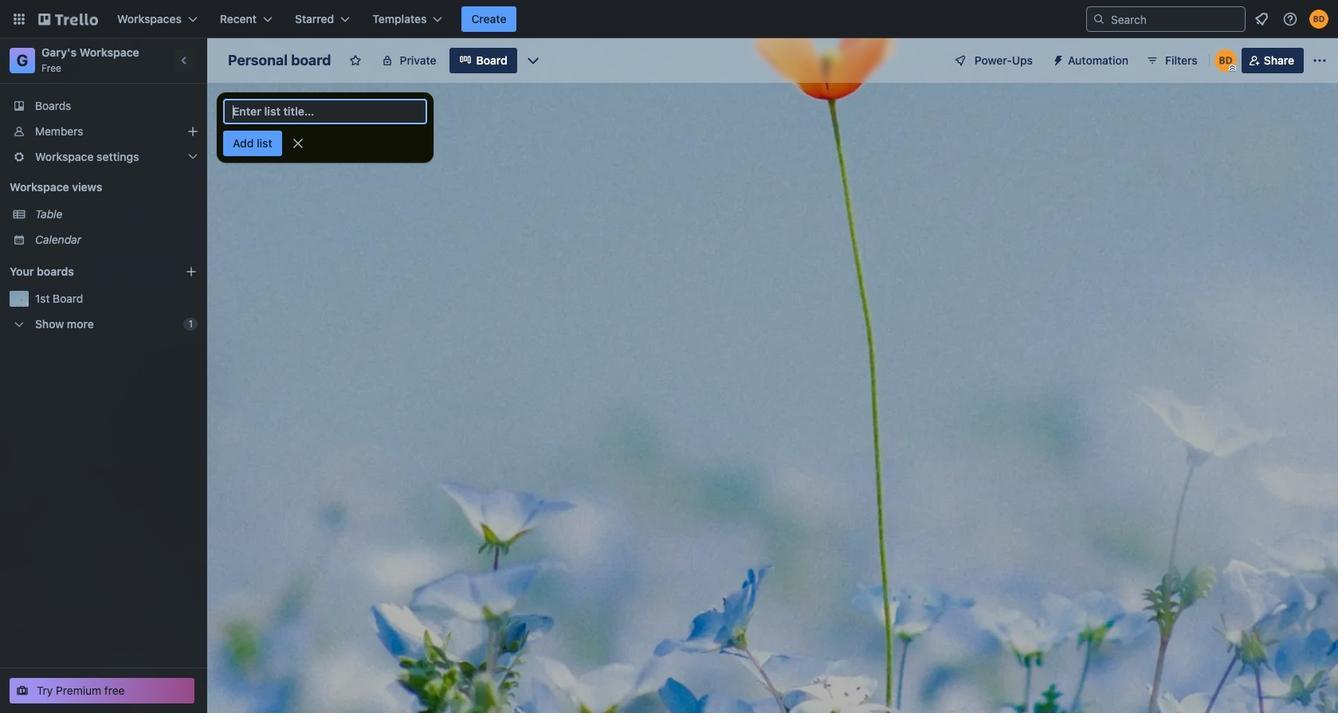 Task type: locate. For each thing, give the bounding box(es) containing it.
workspace navigation collapse icon image
[[174, 49, 196, 72]]

customize views image
[[525, 53, 541, 69]]

Board name text field
[[220, 48, 339, 73]]

barb dwyer (barbdwyer3) image
[[1215, 49, 1238, 72]]

barb dwyer (barbdwyer3) image
[[1310, 10, 1329, 29]]

show menu image
[[1313, 53, 1329, 69]]

primary element
[[0, 0, 1339, 38]]

back to home image
[[38, 6, 98, 32]]

Search field
[[1106, 8, 1246, 30]]

cancel list editing image
[[290, 136, 306, 152]]

add board image
[[185, 266, 198, 278]]

open information menu image
[[1283, 11, 1299, 27]]

this member is an admin of this board. image
[[1230, 65, 1237, 72]]



Task type: vqa. For each thing, say whether or not it's contained in the screenshot.
Terms of Service link on the bottom
no



Task type: describe. For each thing, give the bounding box(es) containing it.
0 notifications image
[[1253, 10, 1272, 29]]

sm image
[[1046, 48, 1069, 70]]

your boards with 2 items element
[[10, 262, 161, 282]]

Enter list title… text field
[[223, 99, 427, 124]]

search image
[[1093, 13, 1106, 26]]

star or unstar board image
[[349, 54, 362, 67]]



